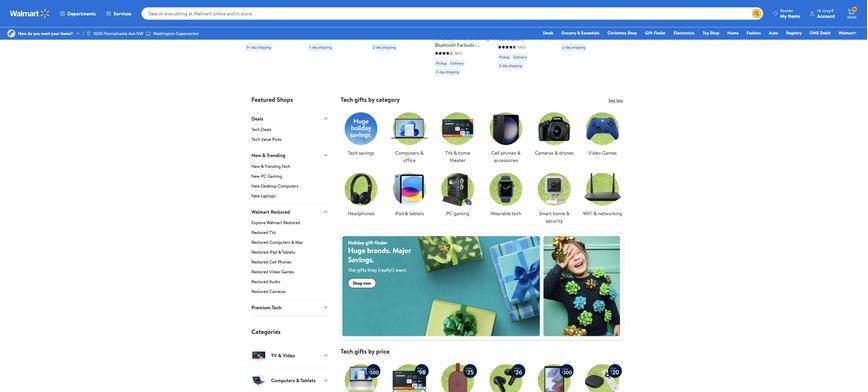 Task type: locate. For each thing, give the bounding box(es) containing it.
home
[[458, 150, 470, 156], [553, 210, 565, 217]]

gifts
[[354, 95, 367, 104], [357, 267, 367, 274], [354, 347, 367, 356]]

day
[[252, 45, 257, 50], [312, 45, 318, 50], [376, 45, 382, 50], [566, 45, 571, 50], [503, 63, 508, 68], [439, 69, 445, 74]]

pennsylvania
[[104, 30, 127, 37]]

ipad up deals "link" in the top of the page
[[543, 22, 551, 29]]

0 vertical spatial deals
[[543, 30, 553, 36]]

& inside computers & office
[[420, 150, 424, 156]]

0 vertical spatial smart
[[338, 19, 351, 25]]

 image
[[7, 30, 15, 38], [146, 30, 151, 37], [86, 31, 91, 36]]

home up security
[[553, 210, 565, 217]]

tech for tech gifts by category
[[341, 95, 353, 104]]

beats left 'red' on the top right of the page
[[435, 48, 447, 55]]

$99.99
[[591, 3, 604, 9]]

11
[[282, 32, 286, 39]]

4 now from the left
[[498, 3, 509, 10]]

shipping down 5963
[[509, 63, 522, 68]]

0 horizontal spatial apple
[[372, 12, 384, 19]]

cameras inside list
[[535, 150, 554, 156]]

tech for tech savings
[[348, 150, 358, 156]]

– left true
[[474, 28, 477, 35]]

2 beats from the top
[[435, 48, 447, 55]]

& for tvs & home theater
[[454, 150, 457, 156]]

1 – from the top
[[474, 11, 476, 17]]

savings
[[359, 150, 374, 156]]

2 new from the top
[[251, 163, 260, 169]]

0 vertical spatial starlight
[[397, 19, 415, 25]]

- inside $249.00 apple watch se (2023) gps 40mm starlight aluminum case with starlight sport band - s/m
[[416, 32, 418, 39]]

restored for computers
[[251, 239, 268, 246]]

2 horizontal spatial ipad
[[543, 22, 551, 29]]

tablets
[[409, 210, 424, 217]]

new laptops
[[251, 193, 276, 199]]

delivery down 1820
[[450, 61, 464, 66]]

& inside 'link'
[[291, 239, 294, 246]]

& for tv & video
[[278, 352, 282, 359]]

new for new pc gaming
[[251, 173, 260, 179]]

with
[[406, 25, 415, 32]]

product group containing now $399.00
[[498, 0, 553, 78]]

portable
[[589, 12, 607, 19]]

restored up restored audio
[[251, 269, 268, 275]]

wifi & networking link
[[582, 169, 623, 217]]

networking
[[598, 210, 622, 217]]

by for price
[[368, 347, 375, 356]]

delivery
[[514, 54, 527, 60], [450, 61, 464, 66]]

shipping for $379.00
[[258, 45, 271, 50]]

apple left 10.2-
[[509, 22, 521, 29]]

2 by from the top
[[368, 347, 375, 356]]

trending up gaming at the left of page
[[265, 163, 281, 169]]

day for $248.00
[[312, 45, 318, 50]]

2 now from the left
[[308, 3, 319, 10]]

touch
[[256, 19, 269, 25]]

tech value picks
[[251, 136, 282, 143]]

new laptops link
[[251, 193, 328, 204]]

now up options
[[435, 3, 446, 10]]

2 vertical spatial gifts
[[354, 347, 367, 356]]

1 by from the top
[[368, 95, 375, 104]]

5 new from the top
[[251, 193, 260, 199]]

asus
[[245, 12, 257, 19]]

0 horizontal spatial video
[[269, 269, 280, 275]]

wh52
[[278, 39, 292, 46]]

& for new & trending
[[262, 152, 266, 159]]

day for $79.99
[[566, 45, 571, 50]]

delivery down 5963
[[514, 54, 527, 60]]

pc right touch
[[270, 19, 277, 25]]

pc inside pc gaming link
[[446, 210, 453, 217]]

apple for $249.00
[[372, 12, 384, 19]]

15.6"
[[280, 12, 290, 19]]

44
[[265, 35, 269, 40]]

day down v505-
[[312, 45, 318, 50]]

2 horizontal spatial video
[[589, 150, 601, 156]]

0 vertical spatial list
[[337, 103, 627, 225]]

shipping down 44
[[258, 45, 271, 50]]

video up audio
[[269, 269, 280, 275]]

smart inside now $248.00 $319.00 vizio 50" class v-series 4k uhd led smart tv v505-j09 21582
[[338, 19, 351, 25]]

video right the drones
[[589, 150, 601, 156]]

restored for cameras
[[251, 289, 268, 295]]

usb
[[600, 25, 609, 32]]

2 horizontal spatial  image
[[146, 30, 151, 37]]

2-day shipping down gen
[[562, 45, 585, 50]]

tablets inside computers & tablets dropdown button
[[301, 377, 316, 384]]

0 vertical spatial tvs
[[445, 150, 453, 156]]

by for category
[[368, 95, 375, 104]]

- inside 2021 apple 10.2-inch ipad wi-fi 256gb - silver (9th generation)
[[526, 29, 528, 35]]

tech gifts by category
[[341, 95, 400, 104]]

shipping down '5' at right
[[572, 45, 585, 50]]

0 vertical spatial pickup
[[499, 54, 510, 60]]

wearable tech
[[491, 210, 521, 217]]

computers up the "office"
[[395, 150, 419, 156]]

one debit link
[[807, 30, 834, 36]]

1 vertical spatial –
[[474, 28, 477, 35]]

wi-
[[498, 29, 505, 35]]

0 horizontal spatial games
[[281, 269, 294, 275]]

- right "earbuds"
[[475, 41, 477, 48]]

restored inside "link"
[[251, 259, 268, 265]]

0 vertical spatial trending
[[267, 152, 285, 159]]

0 horizontal spatial tablets
[[282, 249, 295, 255]]

cell inside cell phones & accessories
[[491, 150, 500, 156]]

 image for 1600
[[86, 31, 91, 36]]

computers inside computers & office
[[395, 150, 419, 156]]

tvs down explore walmart restored
[[269, 230, 276, 236]]

1 vertical spatial deals
[[251, 115, 263, 122]]

shipping for $79.99
[[572, 45, 585, 50]]

0 vertical spatial home
[[458, 150, 470, 156]]

1 horizontal spatial shop
[[628, 30, 637, 36]]

trending inside dropdown button
[[267, 152, 285, 159]]

1 horizontal spatial tv
[[352, 19, 357, 25]]

1 horizontal spatial  image
[[86, 31, 91, 36]]

up
[[593, 19, 599, 25]]

0 vertical spatial tv
[[352, 19, 357, 25]]

pickup down bluetooth
[[436, 61, 447, 66]]

0 horizontal spatial shop
[[353, 280, 362, 286]]

1 vertical spatial $149.95
[[435, 17, 449, 23]]

1 horizontal spatial tablets
[[301, 377, 316, 384]]

1 vertical spatial cell
[[269, 259, 277, 265]]

restored down restored audio
[[251, 289, 268, 295]]

led
[[328, 19, 337, 25]]

gifts left category
[[354, 95, 367, 104]]

list
[[337, 103, 627, 225], [337, 355, 627, 392]]

1 vertical spatial tablets
[[301, 377, 316, 384]]

gifts for price
[[354, 347, 367, 356]]

day down aluminum
[[376, 45, 382, 50]]

1 horizontal spatial smart
[[539, 210, 552, 217]]

ipad up restored cell phones
[[269, 249, 277, 255]]

now inside the now $99.95 $149.95 options from $99.95 – $149.95
[[435, 3, 446, 10]]

video up computers & tablets dropdown button
[[283, 352, 295, 359]]

new inside dropdown button
[[251, 152, 261, 159]]

new for new & trending tech
[[251, 163, 260, 169]]

0 horizontal spatial cell
[[269, 259, 277, 265]]

1 vertical spatial beats
[[435, 48, 447, 55]]

cell down "restored ipad & tablets"
[[269, 259, 277, 265]]

8gb,
[[245, 32, 256, 39]]

1 horizontal spatial tvs
[[445, 150, 453, 156]]

tvs up theater
[[445, 150, 453, 156]]

1 horizontal spatial apple
[[509, 22, 521, 29]]

beats left "studio"
[[435, 28, 447, 35]]

restored down restored tvs
[[251, 239, 268, 246]]

less
[[616, 97, 623, 103]]

cell up accessories
[[491, 150, 500, 156]]

1 vertical spatial pickup
[[436, 61, 447, 66]]

cameras down audio
[[269, 289, 286, 295]]

pc left gaming at the left of page
[[261, 173, 267, 179]]

2 horizontal spatial pc
[[446, 210, 453, 217]]

680mb/s,
[[561, 25, 582, 32]]

shop right toy
[[710, 30, 720, 36]]

restored cell phones
[[251, 259, 291, 265]]

deals right silver
[[543, 30, 553, 36]]

5 now from the left
[[561, 3, 572, 10]]

0 vertical spatial gifts
[[354, 95, 367, 104]]

0 vertical spatial tablets
[[282, 249, 295, 255]]

restored for cell
[[251, 259, 268, 265]]

smart right led
[[338, 19, 351, 25]]

tablets
[[282, 249, 295, 255], [301, 377, 316, 384]]

now left $399.00
[[498, 3, 509, 10]]

3 product group from the left
[[372, 0, 426, 78]]

0 vertical spatial cameras
[[535, 150, 554, 156]]

home up theater
[[458, 150, 470, 156]]

restored ipad & tablets
[[251, 249, 295, 255]]

restored inside 'link'
[[251, 239, 268, 246]]

& for computers & tablets
[[296, 377, 300, 384]]

tech inside dropdown button
[[272, 304, 282, 311]]

|
[[83, 30, 84, 37]]

1 horizontal spatial video
[[283, 352, 295, 359]]

2021
[[498, 22, 508, 29]]

beats studio buds – true wireless noise cancelling bluetooth earbuds - beats red
[[435, 28, 489, 55]]

tv right v-
[[352, 19, 357, 25]]

category
[[376, 95, 400, 104]]

sdssde29-
[[585, 32, 611, 39]]

1 horizontal spatial $149.95
[[465, 3, 479, 9]]

now for $79.99
[[561, 3, 572, 10]]

smart inside smart home & security
[[539, 210, 552, 217]]

1 horizontal spatial home
[[553, 210, 565, 217]]

walmart up explore
[[251, 209, 269, 215]]

2 – from the top
[[474, 28, 477, 35]]

1 horizontal spatial delivery
[[514, 54, 527, 60]]

tv & video button
[[251, 343, 328, 368]]

video inside dropdown button
[[283, 352, 295, 359]]

- inside beats studio buds – true wireless noise cancelling bluetooth earbuds - beats red
[[475, 41, 477, 48]]

6 product group from the left
[[561, 0, 616, 78]]

new left laptops
[[251, 193, 260, 199]]

toy shop
[[703, 30, 720, 36]]

walmart inside dropdown button
[[251, 209, 269, 215]]

2-day shipping down 407
[[373, 45, 396, 50]]

$149.95 left from in the right top of the page
[[435, 17, 449, 23]]

1 horizontal spatial starlight
[[397, 19, 415, 25]]

restored down explore
[[251, 230, 268, 236]]

tv inside now $248.00 $319.00 vizio 50" class v-series 4k uhd led smart tv v505-j09 21582
[[352, 19, 357, 25]]

1 vertical spatial cameras
[[269, 289, 286, 295]]

5 product group from the left
[[498, 0, 553, 78]]

day down bluetooth
[[439, 69, 445, 74]]

ssd
[[580, 19, 589, 25]]

0 horizontal spatial home
[[458, 150, 470, 156]]

restored for tvs
[[251, 230, 268, 236]]

electronics
[[674, 30, 695, 36]]

deals inside "link"
[[543, 30, 553, 36]]

gifts for category
[[354, 95, 367, 104]]

0 vertical spatial beats
[[435, 28, 447, 35]]

1 horizontal spatial cameras
[[535, 150, 554, 156]]

1 vertical spatial home
[[553, 210, 565, 217]]

 image right nw
[[146, 30, 151, 37]]

1 vertical spatial by
[[368, 347, 375, 356]]

computers down tv & video
[[271, 377, 295, 384]]

2- down aluminum
[[373, 45, 376, 50]]

apple inside $249.00 apple watch se (2023) gps 40mm starlight aluminum case with starlight sport band - s/m
[[372, 12, 384, 19]]

by
[[368, 95, 375, 104], [368, 347, 375, 356]]

restored ipad & tablets link
[[251, 249, 328, 258]]

now for $379.00
[[245, 3, 256, 10]]

50"
[[322, 12, 330, 19]]

video inside 'link'
[[589, 150, 601, 156]]

apple inside 2021 apple 10.2-inch ipad wi-fi 256gb - silver (9th generation)
[[509, 22, 521, 29]]

apple for 2021
[[509, 22, 521, 29]]

list containing tech savings
[[337, 103, 627, 225]]

- left silver
[[526, 29, 528, 35]]

want
[[41, 30, 50, 37]]

4 new from the top
[[251, 183, 260, 189]]

departments
[[67, 10, 96, 17]]

day down 3.2
[[566, 45, 571, 50]]

wifi
[[583, 210, 593, 217]]

aluminum
[[372, 25, 393, 32]]

– right from in the right top of the page
[[474, 11, 476, 17]]

now inside now $248.00 $319.00 vizio 50" class v-series 4k uhd led smart tv v505-j09 21582
[[308, 3, 319, 10]]

day right 3+
[[252, 45, 257, 50]]

(9th
[[542, 29, 551, 35]]

now up sandisk
[[561, 3, 572, 10]]

2- down generation)
[[499, 63, 503, 68]]

2- down bluetooth
[[436, 69, 439, 74]]

pc left gaming
[[446, 210, 453, 217]]

gifts inside holiday gift finder huge brands. major savings. the gifts they (really!) want.
[[357, 267, 367, 274]]

new for new desktop computers
[[251, 183, 260, 189]]

-
[[590, 19, 592, 25], [526, 29, 528, 35], [416, 32, 418, 39], [582, 32, 584, 39], [475, 41, 477, 48]]

0 vertical spatial –
[[474, 11, 476, 17]]

day for $379.00
[[252, 45, 257, 50]]

0 horizontal spatial starlight
[[372, 32, 390, 39]]

0 horizontal spatial  image
[[7, 30, 15, 38]]

trending for new & trending tech
[[265, 163, 281, 169]]

tablets inside restored ipad & tablets link
[[282, 249, 295, 255]]

1 vertical spatial tv
[[271, 352, 277, 359]]

toy shop link
[[700, 30, 722, 36]]

Search search field
[[141, 7, 763, 20]]

0 vertical spatial games
[[602, 150, 617, 156]]

shop right christmas
[[628, 30, 637, 36]]

now inside now $79.99 $99.99 sandisk 2tb portable external ssd - up to 680mb/s, usb-c, usb 3.2 gen 2 - sdssde29- 2t00-aw25
[[561, 3, 572, 10]]

now up vizio
[[308, 3, 319, 10]]

shop left now
[[353, 280, 362, 286]]

now for $399.00
[[498, 3, 509, 10]]

1 horizontal spatial pc
[[270, 19, 277, 25]]

- right band
[[416, 32, 418, 39]]

 image right |
[[86, 31, 91, 36]]

trending
[[267, 152, 285, 159], [265, 163, 281, 169]]

2 vertical spatial video
[[283, 352, 295, 359]]

cell inside "link"
[[269, 259, 277, 265]]

1 vertical spatial games
[[281, 269, 294, 275]]

0 horizontal spatial delivery
[[450, 61, 464, 66]]

new down new & trending tech
[[251, 173, 260, 179]]

now up asus at the top left
[[245, 3, 256, 10]]

1 horizontal spatial games
[[602, 150, 617, 156]]

0 horizontal spatial smart
[[338, 19, 351, 25]]

major
[[393, 245, 411, 256]]

 image left how
[[7, 30, 15, 38]]

0 horizontal spatial pickup
[[436, 61, 447, 66]]

1 now from the left
[[245, 3, 256, 10]]

& inside tvs & home theater
[[454, 150, 457, 156]]

0 vertical spatial apple
[[372, 12, 384, 19]]

1 vertical spatial trending
[[265, 163, 281, 169]]

deals up "tech deals"
[[251, 115, 263, 122]]

hi, greg r account
[[817, 8, 835, 19]]

laptop,
[[278, 19, 294, 25]]

by left category
[[368, 95, 375, 104]]

accessories
[[494, 157, 518, 164]]

shipping for apple
[[383, 45, 396, 50]]

ave
[[128, 30, 135, 37]]

win
[[273, 32, 281, 39]]

0 vertical spatial ipad
[[543, 22, 551, 29]]

pc inside now $379.00 $499.00 asus vivobook 15.6" fhd touch pc laptop, intel core i5-1135g7, 8gb, 512gb, win 11 home, f515ea-wh52
[[270, 19, 277, 25]]

3 new from the top
[[251, 173, 260, 179]]

cameras left the drones
[[535, 150, 554, 156]]

fi
[[505, 29, 509, 35]]

cameras & drones
[[535, 150, 574, 156]]

4k
[[308, 19, 314, 25]]

1 vertical spatial gifts
[[357, 267, 367, 274]]

0 horizontal spatial tv
[[271, 352, 277, 359]]

smart up security
[[539, 210, 552, 217]]

shop now
[[353, 280, 371, 286]]

finder
[[654, 30, 666, 36]]

2021 apple 10.2-inch ipad wi-fi 256gb - silver (9th generation)
[[498, 22, 551, 42]]

pickup down generation)
[[499, 54, 510, 60]]

apple down '$249.00'
[[372, 12, 384, 19]]

$149.95 up buds
[[465, 3, 479, 9]]

from
[[451, 11, 460, 17]]

restored up restored video games
[[251, 259, 268, 265]]

new up new laptops
[[251, 183, 260, 189]]

new pc gaming
[[251, 173, 282, 179]]

0 vertical spatial delivery
[[514, 54, 527, 60]]

walmart restored
[[251, 209, 290, 215]]

deals link
[[540, 30, 556, 36]]

product group containing now $79.99
[[561, 0, 616, 78]]

0 vertical spatial video
[[589, 150, 601, 156]]

1 vertical spatial pc
[[261, 173, 267, 179]]

shipping down the 21582
[[319, 45, 332, 50]]

starlight
[[397, 19, 415, 25], [372, 32, 390, 39]]

gifts right the
[[357, 267, 367, 274]]

restored up restored cameras
[[251, 279, 268, 285]]

walmart down walmart restored
[[267, 220, 282, 226]]

home inside tvs & home theater
[[458, 150, 470, 156]]

tv down categories
[[271, 352, 277, 359]]

debit
[[820, 30, 831, 36]]

computers up "restored ipad & tablets"
[[269, 239, 290, 246]]

1 vertical spatial starlight
[[372, 32, 390, 39]]

1 list from the top
[[337, 103, 627, 225]]

restored for ipad
[[251, 249, 268, 255]]

uhd
[[316, 19, 326, 25]]

0 horizontal spatial tvs
[[269, 230, 276, 236]]

$479.00
[[532, 3, 547, 9]]

ipad left tablets
[[395, 210, 404, 217]]

trending up new & trending tech
[[267, 152, 285, 159]]

1 vertical spatial smart
[[539, 210, 552, 217]]

tech value picks link
[[251, 136, 328, 147]]

reorder
[[780, 8, 793, 13]]

1 vertical spatial apple
[[509, 22, 521, 29]]

0 vertical spatial cell
[[491, 150, 500, 156]]

class
[[331, 12, 342, 19]]

0 vertical spatial pc
[[270, 19, 277, 25]]

home inside smart home & security
[[553, 210, 565, 217]]

by left price
[[368, 347, 375, 356]]

1 vertical spatial tvs
[[269, 230, 276, 236]]

deals up value on the top
[[261, 127, 271, 133]]

restored for video
[[251, 269, 268, 275]]

gifts left price
[[354, 347, 367, 356]]

shipping down 407
[[383, 45, 396, 50]]

1 vertical spatial list
[[337, 355, 627, 392]]

now inside now $379.00 $499.00 asus vivobook 15.6" fhd touch pc laptop, intel core i5-1135g7, 8gb, 512gb, win 11 home, f515ea-wh52
[[245, 3, 256, 10]]

1 new from the top
[[251, 152, 261, 159]]

2 list from the top
[[337, 355, 627, 392]]

2 product group from the left
[[308, 0, 363, 78]]

se
[[400, 12, 405, 19]]

1 vertical spatial delivery
[[450, 61, 464, 66]]

1 vertical spatial ipad
[[395, 210, 404, 217]]

3 now from the left
[[435, 3, 446, 10]]

0 vertical spatial walmart
[[251, 209, 269, 215]]

restored up restored cell phones
[[251, 249, 268, 255]]

2 horizontal spatial shop
[[710, 30, 720, 36]]

new up new & trending tech
[[251, 152, 261, 159]]

ipad inside 2021 apple 10.2-inch ipad wi-fi 256gb - silver (9th generation)
[[543, 22, 551, 29]]

account
[[817, 12, 835, 19]]

tech inside list
[[348, 150, 358, 156]]

0 vertical spatial by
[[368, 95, 375, 104]]

grocery & essentials
[[561, 30, 600, 36]]

1 product group from the left
[[245, 0, 300, 78]]

drones
[[559, 150, 574, 156]]

1-
[[310, 45, 312, 50]]

$99.95 up from in the right top of the page
[[447, 3, 463, 10]]

restored inside dropdown button
[[271, 209, 290, 215]]

0 horizontal spatial pc
[[261, 173, 267, 179]]

$99.95 right from in the right top of the page
[[461, 11, 473, 17]]

1 horizontal spatial ipad
[[395, 210, 404, 217]]

1 horizontal spatial cell
[[491, 150, 500, 156]]

fhd
[[245, 19, 255, 25]]

restored up explore walmart restored
[[271, 209, 290, 215]]

2 vertical spatial pc
[[446, 210, 453, 217]]

restored video games
[[251, 269, 294, 275]]

4 product group from the left
[[435, 0, 489, 78]]

2 vertical spatial ipad
[[269, 249, 277, 255]]

product group
[[245, 0, 300, 78], [308, 0, 363, 78], [372, 0, 426, 78], [435, 0, 489, 78], [498, 0, 553, 78], [561, 0, 616, 78]]

$249.00 apple watch se (2023) gps 40mm starlight aluminum case with starlight sport band - s/m
[[372, 3, 421, 46]]



Task type: vqa. For each thing, say whether or not it's contained in the screenshot.
new & trending dropdown button
yes



Task type: describe. For each thing, give the bounding box(es) containing it.
premium
[[251, 304, 271, 311]]

washington
[[153, 30, 175, 37]]

registry
[[786, 30, 802, 36]]

- left the up
[[590, 19, 592, 25]]

– inside the now $99.95 $149.95 options from $99.95 – $149.95
[[474, 11, 476, 17]]

i5-
[[268, 25, 273, 32]]

tech for tech gifts by price
[[341, 347, 353, 356]]

new for new & trending
[[251, 152, 261, 159]]

intel
[[245, 25, 255, 32]]

(2023)
[[407, 12, 421, 19]]

bluetooth
[[435, 41, 456, 48]]

buds
[[463, 28, 473, 35]]

computers inside 'link'
[[269, 239, 290, 246]]

2- down 3.2
[[562, 45, 566, 50]]

shop for christmas shop
[[628, 30, 637, 36]]

2-day shipping down 5963
[[499, 63, 522, 68]]

ipad & tablets link
[[389, 169, 430, 217]]

& for new & trending tech
[[261, 163, 264, 169]]

one debit
[[810, 30, 831, 36]]

earbuds
[[457, 41, 474, 48]]

0 vertical spatial $149.95
[[465, 3, 479, 9]]

tech deals link
[[251, 127, 328, 135]]

day down generation)
[[503, 63, 508, 68]]

washington supercenter
[[153, 30, 199, 37]]

toy
[[703, 30, 709, 36]]

smart home & security
[[539, 210, 570, 224]]

ipad inside list
[[395, 210, 404, 217]]

1820
[[455, 51, 462, 56]]

see
[[609, 97, 615, 103]]

& inside cell phones & accessories
[[517, 150, 521, 156]]

product group containing now $379.00
[[245, 0, 300, 78]]

$379.00
[[258, 3, 277, 10]]

new & trending button
[[251, 147, 328, 163]]

desktop
[[261, 183, 277, 189]]

how do you want your items?
[[18, 30, 73, 37]]

& for ipad & tablets
[[405, 210, 408, 217]]

case
[[394, 25, 405, 32]]

3+
[[247, 45, 251, 50]]

tech for tech deals
[[251, 127, 260, 133]]

now
[[363, 280, 371, 286]]

0 horizontal spatial ipad
[[269, 249, 277, 255]]

walmart restored button
[[251, 204, 328, 220]]

computers & tablets
[[271, 377, 316, 384]]

 image for how
[[7, 30, 15, 38]]

restored up restored tvs link
[[283, 220, 300, 226]]

ipad & tablets
[[395, 210, 424, 217]]

cameras & drones link
[[534, 108, 575, 157]]

headphones
[[348, 210, 374, 217]]

1 beats from the top
[[435, 28, 447, 35]]

(really!)
[[378, 267, 395, 274]]

brands.
[[367, 245, 391, 256]]

restored tvs
[[251, 230, 276, 236]]

restored cell phones link
[[251, 259, 328, 268]]

featured shops
[[251, 95, 293, 104]]

16
[[853, 7, 856, 12]]

tech for tech value picks
[[251, 136, 260, 143]]

new for new laptops
[[251, 193, 260, 199]]

gift
[[645, 30, 653, 36]]

home
[[728, 30, 739, 36]]

restored for audio
[[251, 279, 268, 285]]

want.
[[396, 267, 407, 274]]

watch
[[385, 12, 399, 19]]

1 vertical spatial $99.95
[[461, 11, 473, 17]]

wearable tech link
[[486, 169, 527, 217]]

2
[[579, 32, 581, 39]]

phones
[[278, 259, 291, 265]]

5963
[[518, 45, 526, 50]]

shop for toy shop
[[710, 30, 720, 36]]

tech savings
[[348, 150, 374, 156]]

tvs & home theater link
[[437, 108, 478, 164]]

restored tvs link
[[251, 230, 328, 238]]

trending for new & trending
[[267, 152, 285, 159]]

r
[[832, 8, 834, 13]]

day for apple
[[376, 45, 382, 50]]

- right 2
[[582, 32, 584, 39]]

home link
[[725, 30, 742, 36]]

$499.00
[[279, 3, 294, 9]]

tech
[[512, 210, 521, 217]]

red
[[448, 48, 456, 55]]

2-day shipping down 'red' on the top right of the page
[[436, 69, 459, 74]]

2 vertical spatial deals
[[261, 127, 271, 133]]

Walmart Site-Wide search field
[[141, 7, 763, 20]]

0 horizontal spatial cameras
[[269, 289, 286, 295]]

now $248.00 $319.00 vizio 50" class v-series 4k uhd led smart tv v505-j09 21582
[[308, 3, 361, 40]]

smart home & security link
[[534, 169, 575, 225]]

0 vertical spatial $99.95
[[447, 3, 463, 10]]

tv inside dropdown button
[[271, 352, 277, 359]]

1 vertical spatial walmart
[[267, 220, 282, 226]]

search icon image
[[755, 11, 759, 16]]

core
[[256, 25, 267, 32]]

essentials
[[581, 30, 600, 36]]

0 horizontal spatial $149.95
[[435, 17, 449, 23]]

– inside beats studio buds – true wireless noise cancelling bluetooth earbuds - beats red
[[474, 28, 477, 35]]

$248.00
[[321, 3, 341, 10]]

& for grocery & essentials
[[577, 30, 580, 36]]

supercenter
[[176, 30, 199, 37]]

1 horizontal spatial pickup
[[499, 54, 510, 60]]

security
[[546, 218, 563, 224]]

computers down new pc gaming link
[[278, 183, 299, 189]]

256gb
[[510, 29, 525, 35]]

computers inside dropdown button
[[271, 377, 295, 384]]

deals inside "dropdown button"
[[251, 115, 263, 122]]

grocery & essentials link
[[559, 30, 602, 36]]

now for $248.00
[[308, 3, 319, 10]]

audio
[[269, 279, 280, 285]]

pc gaming link
[[437, 169, 478, 217]]

product group containing now $248.00
[[308, 0, 363, 78]]

& for cameras & drones
[[555, 150, 558, 156]]

new & trending tech link
[[251, 163, 328, 172]]

games inside 'link'
[[602, 150, 617, 156]]

explore
[[251, 220, 266, 226]]

& inside smart home & security
[[566, 210, 570, 217]]

office
[[403, 157, 416, 164]]

pc inside new pc gaming link
[[261, 173, 267, 179]]

aw25
[[574, 39, 587, 46]]

 image for washington
[[146, 30, 151, 37]]

product group containing now $99.95
[[435, 0, 489, 78]]

40mm
[[382, 19, 396, 25]]

product group containing $249.00
[[372, 0, 426, 78]]

$249.00
[[372, 3, 391, 10]]

shipping for $248.00
[[319, 45, 332, 50]]

walmart image
[[10, 9, 50, 18]]

grocery
[[561, 30, 576, 36]]

1 vertical spatial video
[[269, 269, 280, 275]]

my
[[780, 12, 787, 19]]

now for $99.95
[[435, 3, 446, 10]]

external
[[561, 19, 579, 25]]

10.2-
[[523, 22, 532, 29]]

& for computers & office
[[420, 150, 424, 156]]

now $79.99 $99.99 sandisk 2tb portable external ssd - up to 680mb/s, usb-c, usb 3.2 gen 2 - sdssde29- 2t00-aw25
[[561, 3, 611, 46]]

tvs inside tvs & home theater
[[445, 150, 453, 156]]

shipping down 1820
[[446, 69, 459, 74]]

1600
[[94, 30, 103, 37]]

now $379.00 $499.00 asus vivobook 15.6" fhd touch pc laptop, intel core i5-1135g7, 8gb, 512gb, win 11 home, f515ea-wh52
[[245, 3, 294, 46]]

restored audio
[[251, 279, 280, 285]]

services
[[114, 10, 131, 17]]

$79.99
[[574, 3, 589, 10]]

v-
[[343, 12, 348, 19]]

& for wifi & networking
[[594, 210, 597, 217]]



